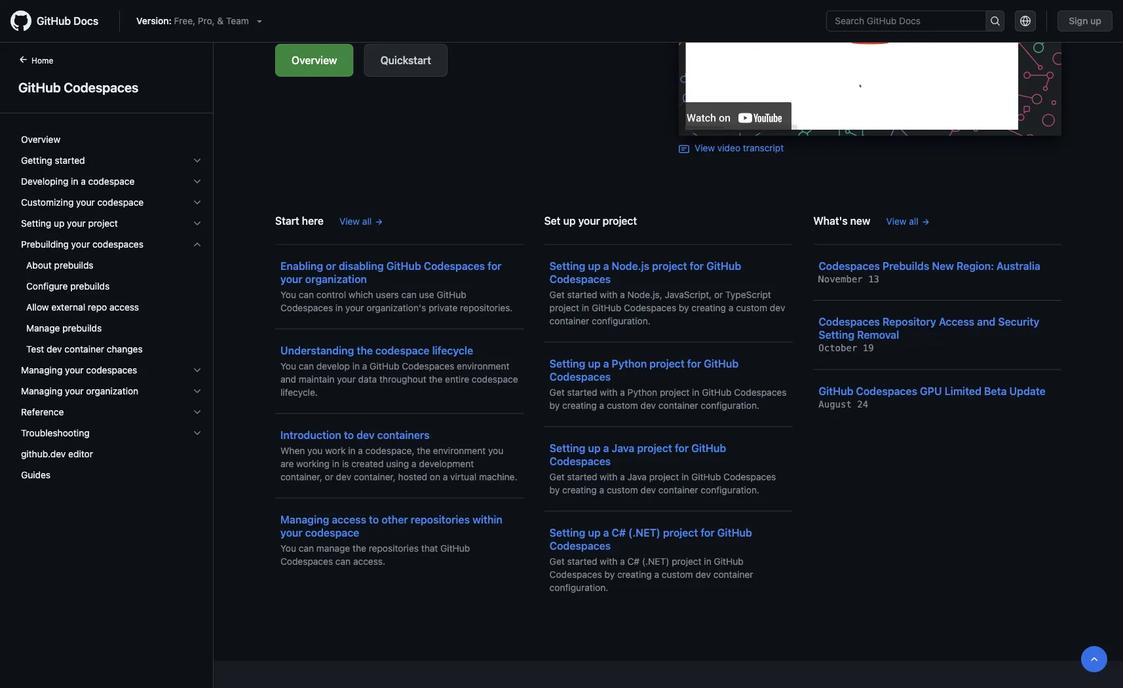 Task type: vqa. For each thing, say whether or not it's contained in the screenshot.
custom in the Setting up a C# (.NET) project for GitHub Codespaces Get started with a C# (.NET) project in GitHub Codespaces by creating a custom dev container configuration.
yes



Task type: locate. For each thing, give the bounding box(es) containing it.
1 vertical spatial (.net)
[[643, 556, 670, 567]]

6 sc 9kayk9 0 image from the top
[[192, 386, 203, 397]]

0 horizontal spatial view all link
[[340, 214, 384, 228]]

1 horizontal spatial overview link
[[275, 44, 354, 77]]

codespace inside dropdown button
[[88, 176, 135, 187]]

codespaces down test dev container changes link
[[86, 365, 137, 376]]

access up manage
[[332, 513, 367, 526]]

1 horizontal spatial overview
[[292, 54, 337, 67]]

1 vertical spatial environment
[[433, 445, 486, 456]]

1 with from the top
[[600, 289, 618, 300]]

can left control
[[299, 289, 314, 300]]

sc 9kayk9 0 image for troubleshooting
[[192, 428, 203, 439]]

environment up development
[[433, 445, 486, 456]]

you up working
[[308, 445, 323, 456]]

access inside "github codespaces" element
[[110, 302, 139, 313]]

get
[[550, 289, 565, 300], [550, 387, 565, 398], [550, 471, 565, 482], [550, 556, 565, 567]]

view for enabling or disabling github codespaces for your organization
[[340, 216, 360, 227]]

in inside setting up a java project for github codespaces get started with a java project in github codespaces by creating a custom dev container configuration.
[[682, 471, 689, 482]]

sc 9kayk9 0 image for getting started
[[192, 155, 203, 166]]

organization inside dropdown button
[[86, 386, 138, 397]]

manage
[[26, 323, 60, 334]]

0 horizontal spatial and
[[281, 374, 296, 385]]

1 horizontal spatial you
[[489, 445, 504, 456]]

managing inside dropdown button
[[21, 386, 63, 397]]

0 vertical spatial codespaces
[[92, 239, 144, 250]]

1 vertical spatial to
[[369, 513, 379, 526]]

codespaces for managing your codespaces
[[86, 365, 137, 376]]

codespace up manage
[[305, 527, 360, 539]]

containers
[[377, 429, 430, 441]]

up for setting up a node.js project for github codespaces get started with a node.js, javascript, or typescript project in github codespaces by creating a custom dev container configuration.
[[588, 260, 601, 272]]

1 horizontal spatial view all
[[887, 216, 919, 227]]

to left other
[[369, 513, 379, 526]]

2 vertical spatial you
[[281, 543, 296, 554]]

managing up manage
[[281, 513, 329, 526]]

container, down created
[[354, 471, 396, 482]]

up inside setting up your project dropdown button
[[54, 218, 65, 229]]

up inside the setting up a python project for github codespaces get started with a python project in github codespaces by creating a custom dev container configuration.
[[588, 357, 601, 370]]

enabling
[[281, 260, 323, 272]]

developing
[[21, 176, 68, 187]]

getting
[[21, 155, 52, 166]]

what's
[[814, 214, 848, 227]]

view all right new at the right top of the page
[[887, 216, 919, 227]]

or left typescript
[[715, 289, 723, 300]]

view all for what's new
[[887, 216, 919, 227]]

with inside the setting up a python project for github codespaces get started with a python project in github codespaces by creating a custom dev container configuration.
[[600, 387, 618, 398]]

other
[[382, 513, 408, 526]]

up for setting up a python project for github codespaces get started with a python project in github codespaces by creating a custom dev container configuration.
[[588, 357, 601, 370]]

is
[[342, 458, 349, 469]]

you
[[281, 289, 296, 300], [281, 361, 296, 371], [281, 543, 296, 554]]

in
[[71, 176, 78, 187], [336, 302, 343, 313], [582, 302, 590, 313], [353, 361, 360, 371], [693, 387, 700, 398], [348, 445, 356, 456], [332, 458, 340, 469], [682, 471, 689, 482], [705, 556, 712, 567]]

in inside the setting up a python project for github codespaces get started with a python project in github codespaces by creating a custom dev container configuration.
[[693, 387, 700, 398]]

working
[[297, 458, 330, 469]]

or inside introduction to dev containers when you work in a codespace, the environment you are working in is created using a development container, or dev container, hosted on a virtual machine.
[[325, 471, 334, 482]]

or up control
[[326, 260, 336, 272]]

or
[[326, 260, 336, 272], [715, 289, 723, 300], [325, 471, 334, 482]]

by inside the setting up a python project for github codespaces get started with a python project in github codespaces by creating a custom dev container configuration.
[[550, 400, 560, 411]]

the down containers
[[417, 445, 431, 456]]

1 vertical spatial organization
[[86, 386, 138, 397]]

2 view all link from the left
[[887, 214, 931, 228]]

1 vertical spatial you
[[281, 361, 296, 371]]

3 get from the top
[[550, 471, 565, 482]]

prebuilds up allow external repo access
[[70, 281, 110, 292]]

prebuilding your codespaces
[[21, 239, 144, 250]]

use
[[419, 289, 435, 300]]

2 view all from the left
[[887, 216, 919, 227]]

access down "configure prebuilds" link
[[110, 302, 139, 313]]

sc 9kayk9 0 image inside getting started dropdown button
[[192, 155, 203, 166]]

with inside setting up a node.js project for github codespaces get started with a node.js, javascript, or typescript project in github codespaces by creating a custom dev container configuration.
[[600, 289, 618, 300]]

work
[[325, 445, 346, 456]]

on
[[430, 471, 441, 482]]

sc 9kayk9 0 image inside troubleshooting 'dropdown button'
[[192, 428, 203, 439]]

view video transcript link
[[679, 143, 784, 154]]

1 prebuilding your codespaces element from the top
[[10, 234, 213, 360]]

2 horizontal spatial view
[[887, 216, 907, 227]]

select language: current language is english image
[[1021, 16, 1032, 26]]

with inside the setting up a c# (.net) project for github codespaces get started with a c# (.net) project in github codespaces by creating a custom dev container configuration.
[[600, 556, 618, 567]]

1 vertical spatial overview
[[21, 134, 60, 145]]

organization down managing your codespaces dropdown button
[[86, 386, 138, 397]]

setting
[[21, 218, 51, 229], [550, 260, 586, 272], [819, 329, 855, 341], [550, 357, 586, 370], [550, 442, 586, 454], [550, 527, 586, 539]]

1 horizontal spatial to
[[369, 513, 379, 526]]

0 horizontal spatial view all
[[340, 216, 372, 227]]

you for enabling or disabling github codespaces for your organization
[[281, 289, 296, 300]]

video
[[718, 143, 741, 153]]

you inside enabling or disabling github codespaces for your organization you can control which users can use github codespaces in your organization's private repositories.
[[281, 289, 296, 300]]

by inside the setting up a c# (.net) project for github codespaces get started with a c# (.net) project in github codespaces by creating a custom dev container configuration.
[[605, 569, 615, 580]]

2 you from the top
[[281, 361, 296, 371]]

you up the machine.
[[489, 445, 504, 456]]

can left manage
[[299, 543, 314, 554]]

setting up your project
[[21, 218, 118, 229]]

1 horizontal spatial view
[[695, 143, 715, 153]]

2 vertical spatial prebuilds
[[62, 323, 102, 334]]

0 vertical spatial prebuilds
[[54, 260, 94, 271]]

sc 9kayk9 0 image
[[192, 365, 203, 376]]

managing
[[21, 365, 63, 376], [21, 386, 63, 397], [281, 513, 329, 526]]

view all for start here
[[340, 216, 372, 227]]

setting inside dropdown button
[[21, 218, 51, 229]]

you up lifecycle.
[[281, 361, 296, 371]]

1 sc 9kayk9 0 image from the top
[[192, 155, 203, 166]]

0 horizontal spatial to
[[344, 429, 354, 441]]

github inside github codespaces gpu limited beta update august 24
[[819, 385, 854, 397]]

setting inside setting up a node.js project for github codespaces get started with a node.js, javascript, or typescript project in github codespaces by creating a custom dev container configuration.
[[550, 260, 586, 272]]

0 horizontal spatial organization
[[86, 386, 138, 397]]

0 vertical spatial to
[[344, 429, 354, 441]]

all up prebuilds
[[910, 216, 919, 227]]

3 you from the top
[[281, 543, 296, 554]]

home
[[31, 56, 53, 65]]

sc 9kayk9 0 image
[[192, 155, 203, 166], [192, 176, 203, 187], [192, 197, 203, 208], [192, 218, 203, 229], [192, 239, 203, 250], [192, 386, 203, 397], [192, 407, 203, 418], [192, 428, 203, 439]]

1 horizontal spatial access
[[332, 513, 367, 526]]

codespace
[[88, 176, 135, 187], [97, 197, 144, 208], [376, 344, 430, 357], [472, 374, 518, 385], [305, 527, 360, 539]]

sc 9kayk9 0 image inside setting up your project dropdown button
[[192, 218, 203, 229]]

3 with from the top
[[600, 471, 618, 482]]

sc 9kayk9 0 image inside managing your organization dropdown button
[[192, 386, 203, 397]]

to up 'work'
[[344, 429, 354, 441]]

4 with from the top
[[600, 556, 618, 567]]

view for codespaces prebuilds new region: australia
[[887, 216, 907, 227]]

overview link
[[275, 44, 354, 77], [16, 129, 208, 150]]

(.net)
[[629, 527, 661, 539], [643, 556, 670, 567]]

1 vertical spatial access
[[332, 513, 367, 526]]

0 horizontal spatial container,
[[281, 471, 322, 482]]

up for setting up a java project for github codespaces get started with a java project in github codespaces by creating a custom dev container configuration.
[[588, 442, 601, 454]]

prebuilds inside 'link'
[[54, 260, 94, 271]]

1 vertical spatial python
[[628, 387, 658, 398]]

or down working
[[325, 471, 334, 482]]

1 horizontal spatial organization
[[305, 273, 367, 285]]

all up disabling
[[363, 216, 372, 227]]

project
[[603, 214, 637, 227], [88, 218, 118, 229], [653, 260, 688, 272], [550, 302, 580, 313], [650, 357, 685, 370], [660, 387, 690, 398], [638, 442, 673, 454], [650, 471, 679, 482], [664, 527, 699, 539], [672, 556, 702, 567]]

region:
[[957, 260, 995, 272]]

for inside setting up a java project for github codespaces get started with a java project in github codespaces by creating a custom dev container configuration.
[[675, 442, 689, 454]]

which
[[349, 289, 374, 300]]

november
[[819, 274, 863, 285]]

the up access.
[[353, 543, 367, 554]]

for inside setting up a node.js project for github codespaces get started with a node.js, javascript, or typescript project in github codespaces by creating a custom dev container configuration.
[[690, 260, 704, 272]]

for inside enabling or disabling github codespaces for your organization you can control which users can use github codespaces in your organization's private repositories.
[[488, 260, 502, 272]]

introduction to dev containers when you work in a codespace, the environment you are working in is created using a development container, or dev container, hosted on a virtual machine.
[[281, 429, 518, 482]]

prebuilding your codespaces element containing prebuilding your codespaces
[[10, 234, 213, 360]]

codespaces
[[64, 79, 139, 95], [424, 260, 485, 272], [819, 260, 881, 272], [550, 273, 611, 285], [281, 302, 333, 313], [624, 302, 677, 313], [819, 316, 881, 328], [402, 361, 455, 371], [550, 370, 611, 383], [857, 385, 918, 397], [735, 387, 787, 398], [550, 455, 611, 468], [724, 471, 777, 482], [550, 540, 611, 552], [281, 556, 333, 567], [550, 569, 602, 580]]

0 vertical spatial you
[[281, 289, 296, 300]]

1 horizontal spatial and
[[978, 316, 996, 328]]

your
[[76, 197, 95, 208], [579, 214, 600, 227], [67, 218, 86, 229], [71, 239, 90, 250], [281, 273, 303, 285], [346, 302, 364, 313], [65, 365, 84, 376], [337, 374, 356, 385], [65, 386, 84, 397], [281, 527, 303, 539]]

home link
[[13, 54, 74, 68]]

started inside setting up a java project for github codespaces get started with a java project in github codespaces by creating a custom dev container configuration.
[[568, 471, 598, 482]]

sc 9kayk9 0 image inside developing in a codespace dropdown button
[[192, 176, 203, 187]]

and up lifecycle.
[[281, 374, 296, 385]]

codespace down getting started dropdown button
[[88, 176, 135, 187]]

0 horizontal spatial overview
[[21, 134, 60, 145]]

0 vertical spatial overview link
[[275, 44, 354, 77]]

1 horizontal spatial view all link
[[887, 214, 931, 228]]

up for set up your project
[[564, 214, 576, 227]]

1 view all from the left
[[340, 216, 372, 227]]

up inside the setting up a c# (.net) project for github codespaces get started with a c# (.net) project in github codespaces by creating a custom dev container configuration.
[[588, 527, 601, 539]]

access
[[110, 302, 139, 313], [332, 513, 367, 526]]

1 horizontal spatial all
[[910, 216, 919, 227]]

container,
[[281, 471, 322, 482], [354, 471, 396, 482]]

all
[[363, 216, 372, 227], [910, 216, 919, 227]]

2 get from the top
[[550, 387, 565, 398]]

view all link
[[340, 214, 384, 228], [887, 214, 931, 228]]

1 vertical spatial and
[[281, 374, 296, 385]]

test
[[26, 344, 44, 355]]

managing inside managing access to other repositories within your codespace you can manage the repositories that github codespaces can access.
[[281, 513, 329, 526]]

1 view all link from the left
[[340, 214, 384, 228]]

sc 9kayk9 0 image inside prebuilding your codespaces dropdown button
[[192, 239, 203, 250]]

view video transcript
[[695, 143, 784, 153]]

github codespaces element
[[0, 53, 214, 687]]

2 with from the top
[[600, 387, 618, 398]]

environment inside understanding the codespace lifecycle you can develop in a github codespaces environment and maintain your data throughout the entire codespace lifecycle.
[[457, 361, 510, 371]]

view all link up prebuilds
[[887, 214, 931, 228]]

with for python
[[600, 387, 618, 398]]

3 sc 9kayk9 0 image from the top
[[192, 197, 203, 208]]

by inside setting up a node.js project for github codespaces get started with a node.js, javascript, or typescript project in github codespaces by creating a custom dev container configuration.
[[679, 302, 690, 313]]

for inside the setting up a python project for github codespaces get started with a python project in github codespaces by creating a custom dev container configuration.
[[688, 357, 702, 370]]

setting inside the setting up a c# (.net) project for github codespaces get started with a c# (.net) project in github codespaces by creating a custom dev container configuration.
[[550, 527, 586, 539]]

0 horizontal spatial c#
[[612, 527, 626, 539]]

view all right here
[[340, 216, 372, 227]]

sc 9kayk9 0 image for developing in a codespace
[[192, 176, 203, 187]]

container inside "github codespaces" element
[[65, 344, 104, 355]]

environment
[[457, 361, 510, 371], [433, 445, 486, 456]]

dev inside "github codespaces" element
[[47, 344, 62, 355]]

container, down working
[[281, 471, 322, 482]]

you down enabling
[[281, 289, 296, 300]]

0 vertical spatial organization
[[305, 273, 367, 285]]

environment up entire
[[457, 361, 510, 371]]

Search GitHub Docs search field
[[828, 11, 986, 31]]

dev inside setting up a node.js project for github codespaces get started with a node.js, javascript, or typescript project in github codespaces by creating a custom dev container configuration.
[[770, 302, 786, 313]]

0 horizontal spatial all
[[363, 216, 372, 227]]

by inside setting up a java project for github codespaces get started with a java project in github codespaces by creating a custom dev container configuration.
[[550, 485, 560, 495]]

with inside setting up a java project for github codespaces get started with a java project in github codespaces by creating a custom dev container configuration.
[[600, 471, 618, 482]]

None search field
[[827, 10, 1005, 31]]

up inside setting up a java project for github codespaces get started with a java project in github codespaces by creating a custom dev container configuration.
[[588, 442, 601, 454]]

1 get from the top
[[550, 289, 565, 300]]

0 horizontal spatial view
[[340, 216, 360, 227]]

all for new
[[910, 216, 919, 227]]

repositories up access.
[[369, 543, 419, 554]]

java
[[612, 442, 635, 454], [628, 471, 647, 482]]

0 horizontal spatial access
[[110, 302, 139, 313]]

in inside the setting up a c# (.net) project for github codespaces get started with a c# (.net) project in github codespaces by creating a custom dev container configuration.
[[705, 556, 712, 567]]

codespaces inside dropdown button
[[86, 365, 137, 376]]

start here
[[275, 214, 324, 227]]

2 vertical spatial managing
[[281, 513, 329, 526]]

0 horizontal spatial you
[[308, 445, 323, 456]]

0 vertical spatial access
[[110, 302, 139, 313]]

managing your organization
[[21, 386, 138, 397]]

get inside the setting up a python project for github codespaces get started with a python project in github codespaces by creating a custom dev container configuration.
[[550, 387, 565, 398]]

1 vertical spatial managing
[[21, 386, 63, 397]]

2 vertical spatial or
[[325, 471, 334, 482]]

setting up a python project for github codespaces get started with a python project in github codespaces by creating a custom dev container configuration.
[[550, 357, 787, 411]]

get for setting up a python project for github codespaces
[[550, 387, 565, 398]]

prebuilds up configure prebuilds
[[54, 260, 94, 271]]

2 all from the left
[[910, 216, 919, 227]]

7 sc 9kayk9 0 image from the top
[[192, 407, 203, 418]]

lifecycle.
[[281, 387, 318, 398]]

search image
[[991, 16, 1001, 26]]

started inside the setting up a python project for github codespaces get started with a python project in github codespaces by creating a custom dev container configuration.
[[568, 387, 598, 398]]

5 sc 9kayk9 0 image from the top
[[192, 239, 203, 250]]

codespaces down setting up your project dropdown button
[[92, 239, 144, 250]]

8 sc 9kayk9 0 image from the top
[[192, 428, 203, 439]]

organization's
[[367, 302, 426, 313]]

get for setting up a node.js project for github codespaces
[[550, 289, 565, 300]]

1 vertical spatial overview link
[[16, 129, 208, 150]]

1 vertical spatial prebuilds
[[70, 281, 110, 292]]

users
[[376, 289, 399, 300]]

codespaces inside codespaces prebuilds new region: australia november 13
[[819, 260, 881, 272]]

you left manage
[[281, 543, 296, 554]]

and right the access
[[978, 316, 996, 328]]

1 all from the left
[[363, 216, 372, 227]]

0 vertical spatial or
[[326, 260, 336, 272]]

1 vertical spatial or
[[715, 289, 723, 300]]

setting inside the setting up a python project for github codespaces get started with a python project in github codespaces by creating a custom dev container configuration.
[[550, 357, 586, 370]]

up for sign up
[[1091, 15, 1102, 26]]

your inside understanding the codespace lifecycle you can develop in a github codespaces environment and maintain your data throughout the entire codespace lifecycle.
[[337, 374, 356, 385]]

reference button
[[16, 402, 208, 423]]

0 vertical spatial and
[[978, 316, 996, 328]]

version: free, pro, & team
[[136, 15, 249, 26]]

creating
[[692, 302, 727, 313], [563, 400, 597, 411], [563, 485, 597, 495], [618, 569, 652, 580]]

github.dev
[[21, 449, 66, 460]]

configuration. inside setting up a node.js project for github codespaces get started with a node.js, javascript, or typescript project in github codespaces by creating a custom dev container configuration.
[[592, 315, 651, 326]]

setting for python
[[550, 357, 586, 370]]

1 you from the top
[[281, 289, 296, 300]]

allow external repo access link
[[16, 297, 208, 318]]

0 vertical spatial environment
[[457, 361, 510, 371]]

scroll to top image
[[1090, 654, 1100, 665]]

view right link image
[[695, 143, 715, 153]]

2 you from the left
[[489, 445, 504, 456]]

prebuilds down allow external repo access
[[62, 323, 102, 334]]

by
[[679, 302, 690, 313], [550, 400, 560, 411], [550, 485, 560, 495], [605, 569, 615, 580]]

managing down test
[[21, 365, 63, 376]]

in inside enabling or disabling github codespaces for your organization you can control which users can use github codespaces in your organization's private repositories.
[[336, 302, 343, 313]]

prebuilding your codespaces element
[[10, 234, 213, 360], [10, 255, 213, 360]]

view right new at the right top of the page
[[887, 216, 907, 227]]

view all link for what's new
[[887, 214, 931, 228]]

managing your codespaces button
[[16, 360, 208, 381]]

tooltip
[[1082, 647, 1108, 673]]

view right here
[[340, 216, 360, 227]]

4 get from the top
[[550, 556, 565, 567]]

get inside setting up a node.js project for github codespaces get started with a node.js, javascript, or typescript project in github codespaces by creating a custom dev container configuration.
[[550, 289, 565, 300]]

created
[[352, 458, 384, 469]]

started
[[55, 155, 85, 166], [568, 289, 598, 300], [568, 387, 598, 398], [568, 471, 598, 482], [568, 556, 598, 567]]

managing inside dropdown button
[[21, 365, 63, 376]]

sc 9kayk9 0 image inside reference 'dropdown button'
[[192, 407, 203, 418]]

up inside sign up link
[[1091, 15, 1102, 26]]

1 horizontal spatial container,
[[354, 471, 396, 482]]

1 container, from the left
[[281, 471, 322, 482]]

a inside understanding the codespace lifecycle you can develop in a github codespaces environment and maintain your data throughout the entire codespace lifecycle.
[[363, 361, 367, 371]]

0 vertical spatial managing
[[21, 365, 63, 376]]

codespace down developing in a codespace dropdown button
[[97, 197, 144, 208]]

project inside dropdown button
[[88, 218, 118, 229]]

repositories up that
[[411, 513, 470, 526]]

up inside setting up a node.js project for github codespaces get started with a node.js, javascript, or typescript project in github codespaces by creating a custom dev container configuration.
[[588, 260, 601, 272]]

1 vertical spatial codespaces
[[86, 365, 137, 376]]

developing in a codespace button
[[16, 171, 208, 192]]

develop
[[317, 361, 350, 371]]

enabling or disabling github codespaces for your organization you can control which users can use github codespaces in your organization's private repositories.
[[281, 260, 513, 313]]

prebuilds
[[54, 260, 94, 271], [70, 281, 110, 292], [62, 323, 102, 334]]

organization up control
[[305, 273, 367, 285]]

prebuilds
[[883, 260, 930, 272]]

get for setting up a java project for github codespaces
[[550, 471, 565, 482]]

2 prebuilding your codespaces element from the top
[[10, 255, 213, 360]]

can up "maintain"
[[299, 361, 314, 371]]

environment for lifecycle
[[457, 361, 510, 371]]

managing access to other repositories within your codespace you can manage the repositories that github codespaces can access.
[[281, 513, 503, 567]]

sc 9kayk9 0 image inside customizing your codespace dropdown button
[[192, 197, 203, 208]]

0 horizontal spatial overview link
[[16, 129, 208, 150]]

managing up reference
[[21, 386, 63, 397]]

view all link up disabling
[[340, 214, 384, 228]]

github inside managing access to other repositories within your codespace you can manage the repositories that github codespaces can access.
[[441, 543, 470, 554]]

test dev container changes link
[[16, 339, 208, 360]]

you inside managing access to other repositories within your codespace you can manage the repositories that github codespaces can access.
[[281, 543, 296, 554]]

1 horizontal spatial c#
[[628, 556, 640, 567]]

2 sc 9kayk9 0 image from the top
[[192, 176, 203, 187]]

4 sc 9kayk9 0 image from the top
[[192, 218, 203, 229]]

or inside setting up a node.js project for github codespaces get started with a node.js, javascript, or typescript project in github codespaces by creating a custom dev container configuration.
[[715, 289, 723, 300]]



Task type: describe. For each thing, give the bounding box(es) containing it.
getting started
[[21, 155, 85, 166]]

update
[[1010, 385, 1046, 397]]

up for setting up your project
[[54, 218, 65, 229]]

creating inside setting up a node.js project for github codespaces get started with a node.js, javascript, or typescript project in github codespaces by creating a custom dev container configuration.
[[692, 302, 727, 313]]

virtual
[[451, 471, 477, 482]]

started inside the setting up a c# (.net) project for github codespaces get started with a c# (.net) project in github codespaces by creating a custom dev container configuration.
[[568, 556, 598, 567]]

13
[[869, 274, 880, 285]]

view inside "view video transcript" link
[[695, 143, 715, 153]]

1 vertical spatial java
[[628, 471, 647, 482]]

data
[[358, 374, 377, 385]]

are
[[281, 458, 294, 469]]

understanding
[[281, 344, 354, 357]]

github.dev editor link
[[16, 444, 208, 465]]

0 vertical spatial java
[[612, 442, 635, 454]]

started inside dropdown button
[[55, 155, 85, 166]]

container inside setting up a node.js project for github codespaces get started with a node.js, javascript, or typescript project in github codespaces by creating a custom dev container configuration.
[[550, 315, 590, 326]]

javascript,
[[665, 289, 712, 300]]

troubleshooting button
[[16, 423, 208, 444]]

changes
[[107, 344, 143, 355]]

setting inside 'codespaces repository access and security setting removal october 19'
[[819, 329, 855, 341]]

your inside dropdown button
[[65, 365, 84, 376]]

container inside the setting up a c# (.net) project for github codespaces get started with a c# (.net) project in github codespaces by creating a custom dev container configuration.
[[714, 569, 754, 580]]

customizing your codespace
[[21, 197, 144, 208]]

removal
[[858, 329, 900, 341]]

new
[[933, 260, 955, 272]]

creating inside the setting up a c# (.net) project for github codespaces get started with a c# (.net) project in github codespaces by creating a custom dev container configuration.
[[618, 569, 652, 580]]

understanding the codespace lifecycle you can develop in a github codespaces environment and maintain your data throughout the entire codespace lifecycle.
[[281, 344, 518, 398]]

the left entire
[[429, 374, 443, 385]]

codespaces for prebuilding your codespaces
[[92, 239, 144, 250]]

node.js,
[[628, 289, 663, 300]]

docs
[[74, 15, 98, 27]]

the inside introduction to dev containers when you work in a codespace, the environment you are working in is created using a development container, or dev container, hosted on a virtual machine.
[[417, 445, 431, 456]]

august
[[819, 399, 852, 410]]

for for enabling or disabling github codespaces for your organization
[[488, 260, 502, 272]]

github.dev editor
[[21, 449, 93, 460]]

managing for to
[[281, 513, 329, 526]]

development
[[419, 458, 474, 469]]

sign
[[1070, 15, 1089, 26]]

with for java
[[600, 471, 618, 482]]

prebuilding your codespaces button
[[16, 234, 208, 255]]

free,
[[174, 15, 195, 26]]

guides link
[[16, 465, 208, 486]]

setting for java
[[550, 442, 586, 454]]

setting for project
[[21, 218, 51, 229]]

prebuilds for configure prebuilds
[[70, 281, 110, 292]]

codespace right entire
[[472, 374, 518, 385]]

managing your organization button
[[16, 381, 208, 402]]

transcript
[[744, 143, 784, 153]]

using
[[386, 458, 409, 469]]

dev inside setting up a java project for github codespaces get started with a java project in github codespaces by creating a custom dev container configuration.
[[641, 485, 656, 495]]

custom inside the setting up a c# (.net) project for github codespaces get started with a c# (.net) project in github codespaces by creating a custom dev container configuration.
[[662, 569, 694, 580]]

codespaces inside understanding the codespace lifecycle you can develop in a github codespaces environment and maintain your data throughout the entire codespace lifecycle.
[[402, 361, 455, 371]]

access
[[940, 316, 975, 328]]

sc 9kayk9 0 image for setting up your project
[[192, 218, 203, 229]]

sc 9kayk9 0 image for managing your organization
[[192, 386, 203, 397]]

creating inside the setting up a python project for github codespaces get started with a python project in github codespaces by creating a custom dev container configuration.
[[563, 400, 597, 411]]

the inside managing access to other repositories within your codespace you can manage the repositories that github codespaces can access.
[[353, 543, 367, 554]]

configuration. inside setting up a java project for github codespaces get started with a java project in github codespaces by creating a custom dev container configuration.
[[701, 485, 760, 495]]

what's new
[[814, 214, 871, 227]]

dev inside the setting up a python project for github codespaces get started with a python project in github codespaces by creating a custom dev container configuration.
[[641, 400, 656, 411]]

version:
[[136, 15, 172, 26]]

prebuilds for about prebuilds
[[54, 260, 94, 271]]

codespace,
[[366, 445, 415, 456]]

with for node.js
[[600, 289, 618, 300]]

entire
[[445, 374, 470, 385]]

codespace inside dropdown button
[[97, 197, 144, 208]]

manage
[[317, 543, 350, 554]]

can left use
[[402, 289, 417, 300]]

get inside the setting up a c# (.net) project for github codespaces get started with a c# (.net) project in github codespaces by creating a custom dev container configuration.
[[550, 556, 565, 567]]

0 vertical spatial c#
[[612, 527, 626, 539]]

setting for c#
[[550, 527, 586, 539]]

allow external repo access
[[26, 302, 139, 313]]

0 vertical spatial overview
[[292, 54, 337, 67]]

environment for containers
[[433, 445, 486, 456]]

custom inside the setting up a python project for github codespaces get started with a python project in github codespaces by creating a custom dev container configuration.
[[607, 400, 639, 411]]

your inside dropdown button
[[71, 239, 90, 250]]

organization inside enabling or disabling github codespaces for your organization you can control which users can use github codespaces in your organization's private repositories.
[[305, 273, 367, 285]]

external
[[51, 302, 85, 313]]

sc 9kayk9 0 image for reference
[[192, 407, 203, 418]]

disabling
[[339, 260, 384, 272]]

prebuilding your codespaces element containing about prebuilds
[[10, 255, 213, 360]]

for inside the setting up a c# (.net) project for github codespaces get started with a c# (.net) project in github codespaces by creating a custom dev container configuration.
[[701, 527, 715, 539]]

managing for organization
[[21, 386, 63, 397]]

access inside managing access to other repositories within your codespace you can manage the repositories that github codespaces can access.
[[332, 513, 367, 526]]

to inside managing access to other repositories within your codespace you can manage the repositories that github codespaces can access.
[[369, 513, 379, 526]]

allow
[[26, 302, 49, 313]]

in inside setting up a node.js project for github codespaces get started with a node.js, javascript, or typescript project in github codespaces by creating a custom dev container configuration.
[[582, 302, 590, 313]]

limited
[[945, 385, 982, 397]]

august 24 element
[[819, 399, 869, 410]]

a inside dropdown button
[[81, 176, 86, 187]]

link image
[[679, 144, 690, 154]]

codespace inside managing access to other repositories within your codespace you can manage the repositories that github codespaces can access.
[[305, 527, 360, 539]]

all for disabling
[[363, 216, 372, 227]]

triangle down image
[[254, 16, 265, 26]]

manage prebuilds
[[26, 323, 102, 334]]

throughout
[[380, 374, 427, 385]]

setting for node.js
[[550, 260, 586, 272]]

the up data
[[357, 344, 373, 357]]

customizing your codespace button
[[16, 192, 208, 213]]

november 13 element
[[819, 274, 880, 285]]

1 you from the left
[[308, 445, 323, 456]]

1 vertical spatial repositories
[[369, 543, 419, 554]]

up for setting up a c# (.net) project for github codespaces get started with a c# (.net) project in github codespaces by creating a custom dev container configuration.
[[588, 527, 601, 539]]

custom inside setting up a node.js project for github codespaces get started with a node.js, javascript, or typescript project in github codespaces by creating a custom dev container configuration.
[[737, 302, 768, 313]]

or inside enabling or disabling github codespaces for your organization you can control which users can use github codespaces in your organization's private repositories.
[[326, 260, 336, 272]]

sc 9kayk9 0 image for prebuilding your codespaces
[[192, 239, 203, 250]]

australia
[[997, 260, 1041, 272]]

for for setting up a node.js project for github codespaces
[[690, 260, 704, 272]]

private
[[429, 302, 458, 313]]

managing your codespaces
[[21, 365, 137, 376]]

2 container, from the left
[[354, 471, 396, 482]]

overview inside "github codespaces" element
[[21, 134, 60, 145]]

october 19 element
[[819, 343, 874, 354]]

codespaces prebuilds new region: australia november 13
[[819, 260, 1041, 285]]

team
[[226, 15, 249, 26]]

codespaces inside github codespaces gpu limited beta update august 24
[[857, 385, 918, 397]]

repository
[[883, 316, 937, 328]]

github inside understanding the codespace lifecycle you can develop in a github codespaces environment and maintain your data throughout the entire codespace lifecycle.
[[370, 361, 400, 371]]

quickstart
[[381, 54, 431, 67]]

codespaces inside managing access to other repositories within your codespace you can manage the repositories that github codespaces can access.
[[281, 556, 333, 567]]

getting started button
[[16, 150, 208, 171]]

and inside 'codespaces repository access and security setting removal october 19'
[[978, 316, 996, 328]]

hosted
[[398, 471, 428, 482]]

view all link for start here
[[340, 214, 384, 228]]

customizing
[[21, 197, 74, 208]]

editor
[[68, 449, 93, 460]]

within
[[473, 513, 503, 526]]

here
[[302, 214, 324, 227]]

dev inside the setting up a c# (.net) project for github codespaces get started with a c# (.net) project in github codespaces by creating a custom dev container configuration.
[[696, 569, 712, 580]]

codespace up throughout
[[376, 344, 430, 357]]

setting up a c# (.net) project for github codespaces get started with a c# (.net) project in github codespaces by creating a custom dev container configuration.
[[550, 527, 754, 593]]

prebuilds for manage prebuilds
[[62, 323, 102, 334]]

your inside managing access to other repositories within your codespace you can manage the repositories that github codespaces can access.
[[281, 527, 303, 539]]

1 vertical spatial c#
[[628, 556, 640, 567]]

reference
[[21, 407, 64, 418]]

creating inside setting up a java project for github codespaces get started with a java project in github codespaces by creating a custom dev container configuration.
[[563, 485, 597, 495]]

started for setting up a java project for github codespaces
[[568, 471, 598, 482]]

setting up a java project for github codespaces get started with a java project in github codespaces by creating a custom dev container configuration.
[[550, 442, 777, 495]]

0 vertical spatial (.net)
[[629, 527, 661, 539]]

can inside understanding the codespace lifecycle you can develop in a github codespaces environment and maintain your data throughout the entire codespace lifecycle.
[[299, 361, 314, 371]]

for for setting up a java project for github codespaces
[[675, 442, 689, 454]]

introduction
[[281, 429, 342, 441]]

&
[[217, 15, 224, 26]]

you for managing access to other repositories within your codespace
[[281, 543, 296, 554]]

security
[[999, 316, 1040, 328]]

container inside setting up a java project for github codespaces get started with a java project in github codespaces by creating a custom dev container configuration.
[[659, 485, 699, 495]]

and inside understanding the codespace lifecycle you can develop in a github codespaces environment and maintain your data throughout the entire codespace lifecycle.
[[281, 374, 296, 385]]

started for setting up a python project for github codespaces
[[568, 387, 598, 398]]

github codespaces gpu limited beta update august 24
[[819, 385, 1046, 410]]

codespaces repository access and security setting removal october 19
[[819, 316, 1040, 354]]

control
[[317, 289, 346, 300]]

maintain
[[299, 374, 335, 385]]

troubleshooting
[[21, 428, 90, 439]]

configure prebuilds link
[[16, 276, 208, 297]]

configure
[[26, 281, 68, 292]]

in inside understanding the codespace lifecycle you can develop in a github codespaces environment and maintain your data throughout the entire codespace lifecycle.
[[353, 361, 360, 371]]

can down manage
[[336, 556, 351, 567]]

container inside the setting up a python project for github codespaces get started with a python project in github codespaces by creating a custom dev container configuration.
[[659, 400, 699, 411]]

beta
[[985, 385, 1008, 397]]

started for setting up a node.js project for github codespaces
[[568, 289, 598, 300]]

developing in a codespace
[[21, 176, 135, 187]]

configuration. inside the setting up a python project for github codespaces get started with a python project in github codespaces by creating a custom dev container configuration.
[[701, 400, 760, 411]]

about prebuilds
[[26, 260, 94, 271]]

0 vertical spatial python
[[612, 357, 647, 370]]

guides
[[21, 470, 51, 481]]

typescript
[[726, 289, 772, 300]]

github codespaces link
[[16, 77, 197, 97]]

quickstart link
[[364, 44, 448, 77]]

node.js
[[612, 260, 650, 272]]

pro,
[[198, 15, 215, 26]]

0 vertical spatial repositories
[[411, 513, 470, 526]]

sc 9kayk9 0 image for customizing your codespace
[[192, 197, 203, 208]]

managing for codespaces
[[21, 365, 63, 376]]

to inside introduction to dev containers when you work in a codespace, the environment you are working in is created using a development container, or dev container, hosted on a virtual machine.
[[344, 429, 354, 441]]

you inside understanding the codespace lifecycle you can develop in a github codespaces environment and maintain your data throughout the entire codespace lifecycle.
[[281, 361, 296, 371]]

codespaces inside 'codespaces repository access and security setting removal october 19'
[[819, 316, 881, 328]]

for for setting up a python project for github codespaces
[[688, 357, 702, 370]]

prebuilding
[[21, 239, 69, 250]]

github docs link
[[10, 10, 109, 31]]

lifecycle
[[432, 344, 474, 357]]

custom inside setting up a java project for github codespaces get started with a java project in github codespaces by creating a custom dev container configuration.
[[607, 485, 639, 495]]

in inside dropdown button
[[71, 176, 78, 187]]

start
[[275, 214, 299, 227]]

configuration. inside the setting up a c# (.net) project for github codespaces get started with a c# (.net) project in github codespaces by creating a custom dev container configuration.
[[550, 582, 609, 593]]

gpu
[[921, 385, 943, 397]]

set
[[545, 214, 561, 227]]



